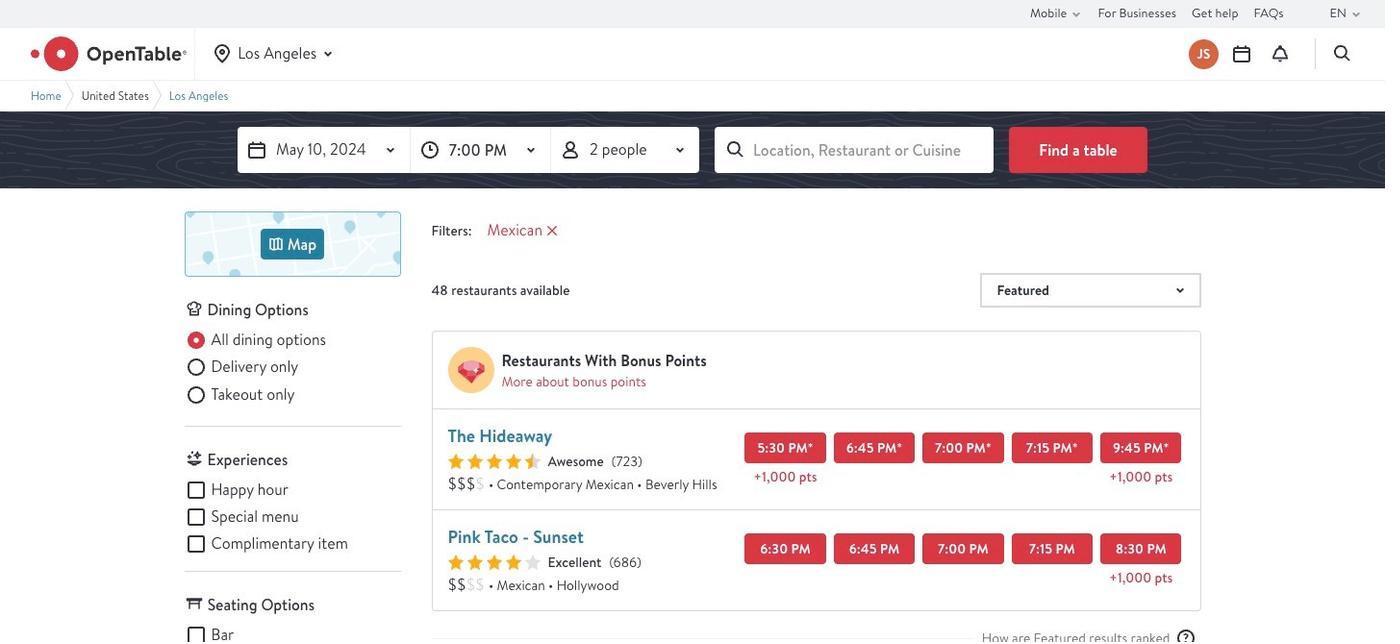 Task type: describe. For each thing, give the bounding box(es) containing it.
4.4 stars image
[[448, 454, 540, 469]]

2 group from the top
[[184, 479, 401, 556]]

1 group from the top
[[184, 329, 401, 411]]



Task type: locate. For each thing, give the bounding box(es) containing it.
3.9 stars image
[[448, 555, 540, 571]]

Please input a Location, Restaurant or Cuisine field
[[715, 127, 994, 173]]

opentable logo image
[[31, 37, 187, 71]]

0 vertical spatial group
[[184, 329, 401, 411]]

none radio inside group
[[184, 329, 326, 352]]

1 vertical spatial group
[[184, 479, 401, 556]]

bonus point image
[[448, 347, 494, 393]]

group
[[184, 329, 401, 411], [184, 479, 401, 556]]

None radio
[[184, 329, 326, 352]]

None radio
[[184, 356, 299, 379], [184, 384, 295, 407], [184, 356, 299, 379], [184, 384, 295, 407]]

None field
[[715, 127, 994, 173]]



Task type: vqa. For each thing, say whether or not it's contained in the screenshot.
dining inside awards opentable restaurants to save for your 2024 dining wishlist
no



